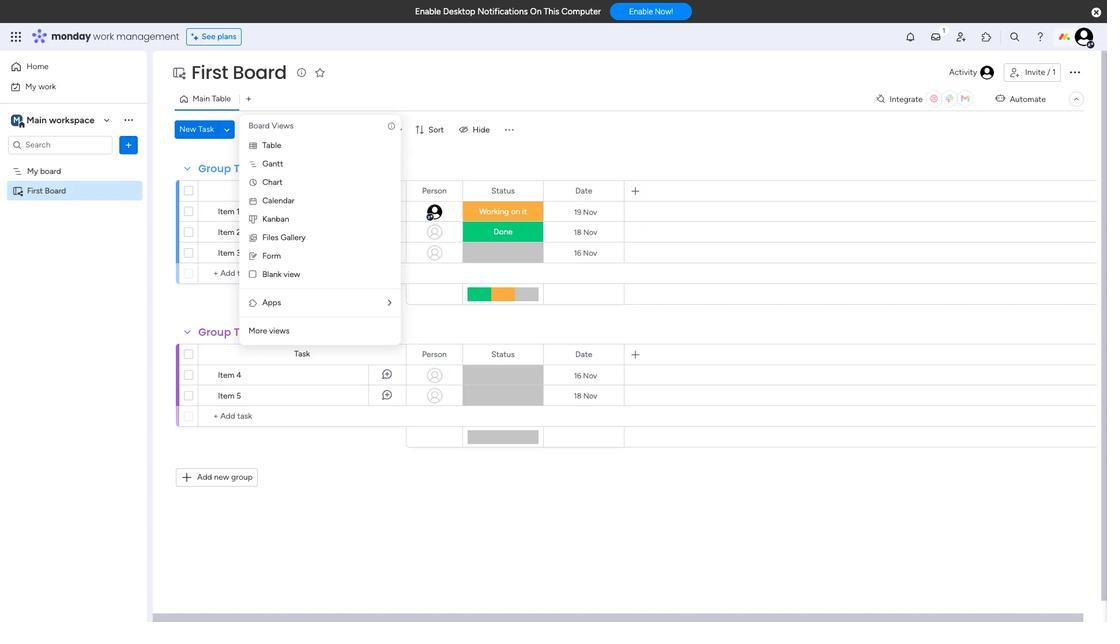 Task type: locate. For each thing, give the bounding box(es) containing it.
table left add view image
[[212, 94, 231, 104]]

item
[[218, 207, 234, 217], [218, 228, 234, 238], [218, 249, 234, 258], [218, 371, 234, 381], [218, 392, 234, 401]]

1 horizontal spatial task
[[294, 349, 310, 359]]

item for item 1
[[218, 207, 234, 217]]

Date field
[[572, 185, 595, 198], [572, 349, 595, 361]]

0 vertical spatial group
[[198, 161, 231, 176]]

item for item 2
[[218, 228, 234, 238]]

activity
[[949, 67, 977, 77]]

3 item from the top
[[218, 249, 234, 258]]

group title field for status
[[195, 161, 259, 176]]

0 vertical spatial my
[[25, 82, 36, 91]]

title left gantt
[[234, 161, 256, 176]]

0 vertical spatial group title
[[198, 161, 256, 176]]

group title down apps image
[[198, 325, 256, 340]]

0 horizontal spatial shareable board image
[[12, 185, 23, 196]]

group
[[231, 473, 253, 483]]

1 horizontal spatial work
[[93, 30, 114, 43]]

0 horizontal spatial task
[[198, 125, 214, 134]]

1 vertical spatial 16 nov
[[574, 372, 597, 380]]

0 vertical spatial task
[[198, 125, 214, 134]]

1 vertical spatial board
[[249, 121, 270, 131]]

2 item from the top
[[218, 228, 234, 238]]

1 vertical spatial status field
[[489, 349, 518, 361]]

0 vertical spatial person
[[422, 186, 447, 196]]

nov
[[583, 208, 597, 217], [583, 228, 597, 237], [583, 249, 597, 257], [583, 372, 597, 380], [583, 392, 597, 401]]

item left 5
[[218, 392, 234, 401]]

group title field down angle down icon
[[195, 161, 259, 176]]

2 16 nov from the top
[[574, 372, 597, 380]]

0 vertical spatial shareable board image
[[172, 66, 186, 80]]

1 vertical spatial work
[[38, 82, 56, 91]]

invite / 1 button
[[1004, 63, 1061, 82]]

4 item from the top
[[218, 371, 234, 381]]

working on it
[[479, 207, 527, 217]]

table inside button
[[212, 94, 231, 104]]

2 group from the top
[[198, 325, 231, 340]]

2 group title field from the top
[[195, 325, 259, 340]]

0 vertical spatial 18
[[574, 228, 582, 237]]

enable now!
[[629, 7, 673, 16]]

main inside "workspace selection" element
[[27, 114, 47, 125]]

inbox image
[[930, 31, 942, 43]]

first up "main table"
[[191, 59, 228, 85]]

item left 2
[[218, 228, 234, 238]]

group left more
[[198, 325, 231, 340]]

1 item from the top
[[218, 207, 234, 217]]

1 image
[[939, 24, 949, 37]]

files
[[262, 233, 279, 243]]

board left views at the left of the page
[[249, 121, 270, 131]]

1 vertical spatial first
[[27, 186, 43, 196]]

0 vertical spatial first board
[[191, 59, 287, 85]]

1 person field from the top
[[419, 185, 450, 198]]

board
[[233, 59, 287, 85], [249, 121, 270, 131], [45, 186, 66, 196]]

date for 1st "date" field
[[575, 186, 592, 196]]

first down my board
[[27, 186, 43, 196]]

0 vertical spatial 18 nov
[[574, 228, 597, 237]]

main table button
[[175, 90, 240, 108]]

enable left desktop
[[415, 6, 441, 17]]

work for my
[[38, 82, 56, 91]]

work down home
[[38, 82, 56, 91]]

title
[[234, 161, 256, 176], [234, 325, 256, 340]]

1 vertical spatial status
[[491, 350, 515, 360]]

1 horizontal spatial main
[[193, 94, 210, 104]]

/
[[1047, 67, 1051, 77]]

list box containing my board
[[0, 159, 147, 356]]

first
[[191, 59, 228, 85], [27, 186, 43, 196]]

view
[[284, 270, 300, 280]]

arrow down image
[[393, 123, 407, 137]]

automate
[[1010, 94, 1046, 104]]

filter
[[371, 125, 389, 135]]

new
[[179, 125, 196, 134]]

main inside main table button
[[193, 94, 210, 104]]

1 vertical spatial 16
[[574, 372, 581, 380]]

shareable board image
[[172, 66, 186, 80], [12, 185, 23, 196]]

home
[[27, 62, 49, 72]]

0 vertical spatial date field
[[572, 185, 595, 198]]

integrate
[[890, 94, 923, 104]]

18 for item 2
[[574, 228, 582, 237]]

person
[[422, 186, 447, 196], [422, 350, 447, 360]]

0 vertical spatial 16
[[574, 249, 581, 257]]

16
[[574, 249, 581, 257], [574, 372, 581, 380]]

apps
[[262, 298, 281, 308]]

board down the board
[[45, 186, 66, 196]]

filter button
[[352, 121, 407, 139]]

my down home
[[25, 82, 36, 91]]

first board down my board
[[27, 186, 66, 196]]

0 horizontal spatial work
[[38, 82, 56, 91]]

1 vertical spatial title
[[234, 325, 256, 340]]

kanban
[[262, 215, 289, 224]]

enable
[[415, 6, 441, 17], [629, 7, 653, 16]]

2 18 from the top
[[574, 392, 582, 401]]

2 vertical spatial board
[[45, 186, 66, 196]]

1 group from the top
[[198, 161, 231, 176]]

0 vertical spatial 1
[[1053, 67, 1056, 77]]

my inside list box
[[27, 166, 38, 176]]

1 status from the top
[[491, 186, 515, 196]]

1 vertical spatial 1
[[236, 207, 240, 217]]

1 16 nov from the top
[[574, 249, 597, 257]]

1 horizontal spatial table
[[262, 141, 281, 151]]

work for monday
[[93, 30, 114, 43]]

18 nov
[[574, 228, 597, 237], [574, 392, 597, 401]]

table
[[212, 94, 231, 104], [262, 141, 281, 151]]

1 vertical spatial date
[[575, 350, 592, 360]]

2 18 nov from the top
[[574, 392, 597, 401]]

enable for enable now!
[[629, 7, 653, 16]]

options image down the workspace options image
[[123, 139, 134, 151]]

autopilot image
[[996, 91, 1005, 106]]

19 nov
[[574, 208, 597, 217]]

first board
[[191, 59, 287, 85], [27, 186, 66, 196]]

18 nov for item 5
[[574, 392, 597, 401]]

monday work management
[[51, 30, 179, 43]]

2
[[236, 228, 241, 238]]

0 horizontal spatial table
[[212, 94, 231, 104]]

work right monday on the left top of the page
[[93, 30, 114, 43]]

2 status from the top
[[491, 350, 515, 360]]

workspace image
[[11, 114, 22, 127]]

18
[[574, 228, 582, 237], [574, 392, 582, 401]]

0 vertical spatial status field
[[489, 185, 518, 198]]

nov for 2
[[583, 228, 597, 237]]

see plans
[[202, 32, 237, 42]]

my for my work
[[25, 82, 36, 91]]

work
[[93, 30, 114, 43], [38, 82, 56, 91]]

table down search field on the left of the page
[[262, 141, 281, 151]]

see
[[202, 32, 215, 42]]

more
[[249, 326, 267, 336]]

board
[[40, 166, 61, 176]]

date
[[575, 186, 592, 196], [575, 350, 592, 360]]

1 person from the top
[[422, 186, 447, 196]]

19
[[574, 208, 581, 217]]

1 horizontal spatial enable
[[629, 7, 653, 16]]

2 date from the top
[[575, 350, 592, 360]]

main
[[193, 94, 210, 104], [27, 114, 47, 125]]

0 vertical spatial date
[[575, 186, 592, 196]]

item up item 2
[[218, 207, 234, 217]]

1 date from the top
[[575, 186, 592, 196]]

task
[[198, 125, 214, 134], [294, 349, 310, 359]]

1 18 from the top
[[574, 228, 582, 237]]

group down angle down icon
[[198, 161, 231, 176]]

my work button
[[7, 78, 124, 96]]

dapulse close image
[[1092, 7, 1101, 18]]

options image right /
[[1068, 65, 1082, 79]]

1 horizontal spatial 1
[[1053, 67, 1056, 77]]

2 nov from the top
[[583, 228, 597, 237]]

1 vertical spatial 18
[[574, 392, 582, 401]]

1 vertical spatial person
[[422, 350, 447, 360]]

1 right /
[[1053, 67, 1056, 77]]

title down apps image
[[234, 325, 256, 340]]

workspace
[[49, 114, 95, 125]]

1 vertical spatial main
[[27, 114, 47, 125]]

0 vertical spatial work
[[93, 30, 114, 43]]

1 vertical spatial options image
[[123, 139, 134, 151]]

0 horizontal spatial enable
[[415, 6, 441, 17]]

1 vertical spatial group
[[198, 325, 231, 340]]

4
[[236, 371, 241, 381]]

1 vertical spatial task
[[294, 349, 310, 359]]

m
[[13, 115, 20, 125]]

1 vertical spatial table
[[262, 141, 281, 151]]

0 vertical spatial 16 nov
[[574, 249, 597, 257]]

First Board field
[[189, 59, 290, 85]]

Group Title field
[[195, 161, 259, 176], [195, 325, 259, 340]]

1 vertical spatial first board
[[27, 186, 66, 196]]

Person field
[[419, 185, 450, 198], [419, 349, 450, 361]]

enable for enable desktop notifications on this computer
[[415, 6, 441, 17]]

dapulse integrations image
[[877, 95, 885, 104]]

1 title from the top
[[234, 161, 256, 176]]

group title field down apps image
[[195, 325, 259, 340]]

enable inside button
[[629, 7, 653, 16]]

help image
[[1035, 31, 1046, 43]]

2 title from the top
[[234, 325, 256, 340]]

plans
[[217, 32, 237, 42]]

0 vertical spatial group title field
[[195, 161, 259, 176]]

18 for item 5
[[574, 392, 582, 401]]

group
[[198, 161, 231, 176], [198, 325, 231, 340]]

1 horizontal spatial first
[[191, 59, 228, 85]]

0 vertical spatial table
[[212, 94, 231, 104]]

main up 'new task'
[[193, 94, 210, 104]]

first board up add view image
[[191, 59, 287, 85]]

1 group title from the top
[[198, 161, 256, 176]]

desktop
[[443, 6, 475, 17]]

status
[[491, 186, 515, 196], [491, 350, 515, 360]]

1 horizontal spatial options image
[[1068, 65, 1082, 79]]

1 group title field from the top
[[195, 161, 259, 176]]

0 vertical spatial main
[[193, 94, 210, 104]]

board up add view image
[[233, 59, 287, 85]]

1 vertical spatial group title field
[[195, 325, 259, 340]]

group for status
[[198, 161, 231, 176]]

apps image
[[981, 31, 992, 43]]

0 horizontal spatial first
[[27, 186, 43, 196]]

my
[[25, 82, 36, 91], [27, 166, 38, 176]]

list box
[[0, 159, 147, 356]]

1 vertical spatial person field
[[419, 349, 450, 361]]

first board inside list box
[[27, 186, 66, 196]]

my left the board
[[27, 166, 38, 176]]

0 vertical spatial title
[[234, 161, 256, 176]]

my inside my work button
[[25, 82, 36, 91]]

item for item 5
[[218, 392, 234, 401]]

1 horizontal spatial shareable board image
[[172, 66, 186, 80]]

now!
[[655, 7, 673, 16]]

Search field
[[258, 122, 292, 138]]

item 4
[[218, 371, 241, 381]]

option
[[0, 161, 147, 163]]

1 vertical spatial my
[[27, 166, 38, 176]]

show board description image
[[295, 67, 309, 78]]

invite
[[1025, 67, 1045, 77]]

2 person from the top
[[422, 350, 447, 360]]

3 nov from the top
[[583, 249, 597, 257]]

board views
[[249, 121, 294, 131]]

group title down angle down icon
[[198, 161, 256, 176]]

1 up 2
[[236, 207, 240, 217]]

4 nov from the top
[[583, 372, 597, 380]]

this
[[544, 6, 559, 17]]

1
[[1053, 67, 1056, 77], [236, 207, 240, 217]]

options image
[[1068, 65, 1082, 79], [123, 139, 134, 151]]

shareable board image inside list box
[[12, 185, 23, 196]]

1 vertical spatial 18 nov
[[574, 392, 597, 401]]

5 nov from the top
[[583, 392, 597, 401]]

1 vertical spatial shareable board image
[[12, 185, 23, 196]]

nov for 5
[[583, 392, 597, 401]]

1 vertical spatial date field
[[572, 349, 595, 361]]

5 item from the top
[[218, 392, 234, 401]]

collapse board header image
[[1072, 95, 1081, 104]]

0 horizontal spatial first board
[[27, 186, 66, 196]]

on
[[511, 207, 520, 217]]

search everything image
[[1009, 31, 1021, 43]]

2 group title from the top
[[198, 325, 256, 340]]

notifications
[[478, 6, 528, 17]]

16 nov
[[574, 249, 597, 257], [574, 372, 597, 380]]

1 vertical spatial group title
[[198, 325, 256, 340]]

add new group button
[[176, 469, 258, 487]]

main right workspace image
[[27, 114, 47, 125]]

item left 3
[[218, 249, 234, 258]]

item left 4
[[218, 371, 234, 381]]

3
[[236, 249, 241, 258]]

workspace options image
[[123, 114, 134, 126]]

my for my board
[[27, 166, 38, 176]]

group title
[[198, 161, 256, 176], [198, 325, 256, 340]]

0 vertical spatial status
[[491, 186, 515, 196]]

new
[[214, 473, 229, 483]]

0 horizontal spatial main
[[27, 114, 47, 125]]

enable left now!
[[629, 7, 653, 16]]

first inside list box
[[27, 186, 43, 196]]

on
[[530, 6, 542, 17]]

gantt
[[262, 159, 283, 169]]

1 18 nov from the top
[[574, 228, 597, 237]]

work inside button
[[38, 82, 56, 91]]

0 vertical spatial person field
[[419, 185, 450, 198]]

Status field
[[489, 185, 518, 198], [489, 349, 518, 361]]

task inside new task button
[[198, 125, 214, 134]]



Task type: describe. For each thing, give the bounding box(es) containing it.
1 inside "button"
[[1053, 67, 1056, 77]]

working
[[479, 207, 509, 217]]

item 2
[[218, 228, 241, 238]]

2 16 from the top
[[574, 372, 581, 380]]

workspace selection element
[[11, 113, 96, 128]]

title for status
[[234, 161, 256, 176]]

new task button
[[175, 121, 219, 139]]

my board
[[27, 166, 61, 176]]

main table
[[193, 94, 231, 104]]

0 horizontal spatial 1
[[236, 207, 240, 217]]

status for first status field
[[491, 186, 515, 196]]

sort button
[[410, 121, 451, 139]]

2 date field from the top
[[572, 349, 595, 361]]

2 status field from the top
[[489, 349, 518, 361]]

main for main table
[[193, 94, 210, 104]]

item 3
[[218, 249, 241, 258]]

jacob simon image
[[1075, 28, 1093, 46]]

computer
[[562, 6, 601, 17]]

item for item 4
[[218, 371, 234, 381]]

add new group
[[197, 473, 253, 483]]

0 vertical spatial options image
[[1068, 65, 1082, 79]]

it
[[522, 207, 527, 217]]

1 status field from the top
[[489, 185, 518, 198]]

files gallery
[[262, 233, 306, 243]]

new task
[[179, 125, 214, 134]]

blank
[[262, 270, 282, 280]]

monday
[[51, 30, 91, 43]]

date for 2nd "date" field
[[575, 350, 592, 360]]

chart
[[262, 178, 283, 187]]

group for person
[[198, 325, 231, 340]]

select product image
[[10, 31, 22, 43]]

gallery
[[281, 233, 306, 243]]

5
[[236, 392, 241, 401]]

1 horizontal spatial first board
[[191, 59, 287, 85]]

group title for status
[[198, 161, 256, 176]]

invite / 1
[[1025, 67, 1056, 77]]

invite members image
[[956, 31, 967, 43]]

add to favorites image
[[314, 67, 326, 78]]

my work
[[25, 82, 56, 91]]

18 nov for item 2
[[574, 228, 597, 237]]

item 1
[[218, 207, 240, 217]]

enable desktop notifications on this computer
[[415, 6, 601, 17]]

done
[[494, 227, 513, 237]]

sort
[[429, 125, 444, 135]]

item 5
[[218, 392, 241, 401]]

nov for 3
[[583, 249, 597, 257]]

views
[[272, 121, 294, 131]]

main for main workspace
[[27, 114, 47, 125]]

hide button
[[454, 121, 497, 139]]

see plans button
[[186, 28, 242, 46]]

blank view
[[262, 270, 300, 280]]

add view image
[[246, 95, 251, 104]]

1 nov from the top
[[583, 208, 597, 217]]

management
[[116, 30, 179, 43]]

status for 1st status field from the bottom of the page
[[491, 350, 515, 360]]

form
[[262, 251, 281, 261]]

apps image
[[249, 299, 258, 308]]

item for item 3
[[218, 249, 234, 258]]

0 vertical spatial first
[[191, 59, 228, 85]]

activity button
[[945, 63, 999, 82]]

calendar
[[262, 196, 295, 206]]

board inside list box
[[45, 186, 66, 196]]

+ Add task text field
[[204, 410, 401, 424]]

2 person field from the top
[[419, 349, 450, 361]]

title for person
[[234, 325, 256, 340]]

home button
[[7, 58, 124, 76]]

0 horizontal spatial options image
[[123, 139, 134, 151]]

hide
[[473, 125, 490, 135]]

0 vertical spatial board
[[233, 59, 287, 85]]

angle down image
[[224, 125, 230, 134]]

views
[[269, 326, 290, 336]]

more views
[[249, 326, 290, 336]]

1 date field from the top
[[572, 185, 595, 198]]

v2 search image
[[249, 123, 258, 136]]

main workspace
[[27, 114, 95, 125]]

notifications image
[[905, 31, 916, 43]]

group title for person
[[198, 325, 256, 340]]

group title field for person
[[195, 325, 259, 340]]

1 16 from the top
[[574, 249, 581, 257]]

add
[[197, 473, 212, 483]]

enable now! button
[[610, 3, 692, 20]]

menu image
[[504, 124, 515, 136]]

Search in workspace field
[[24, 138, 96, 152]]

list arrow image
[[388, 299, 392, 307]]



Task type: vqa. For each thing, say whether or not it's contained in the screenshot.
My profile
no



